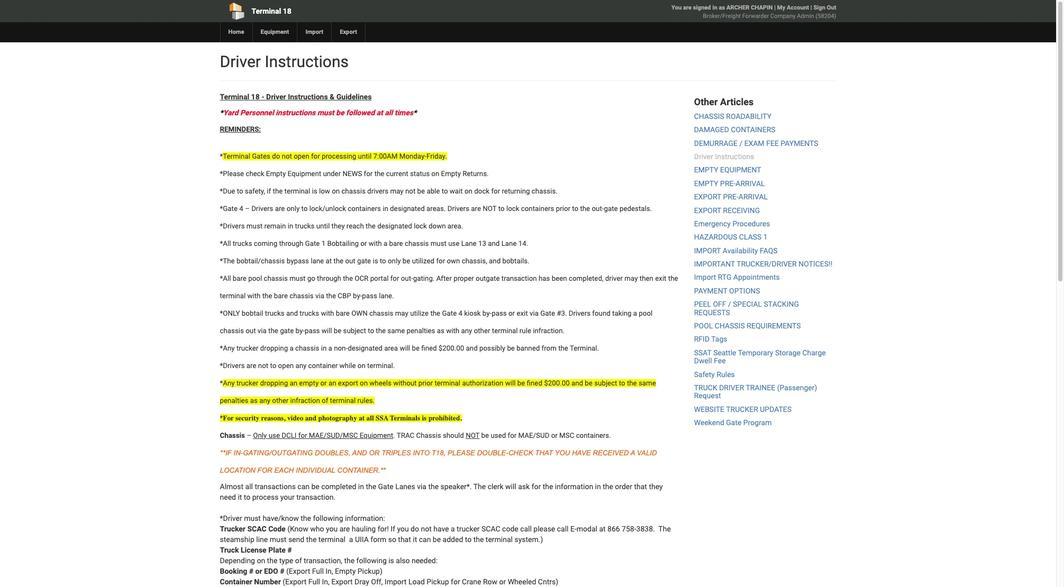 Task type: describe. For each thing, give the bounding box(es) containing it.
*please check empty equipment under news for the current status on empty returns.
[[220, 170, 489, 178]]

all for times
[[385, 108, 393, 117]]

bobtailing
[[327, 240, 359, 248]]

be left able
[[417, 187, 425, 195]]

be inside almost all transactions can be completed in the gate lanes via the speaker*. the clerk will ask for the information in the order that they need it to process your transaction.
[[311, 483, 320, 491]]

a inside (know who you are hauling for! if you do not have a trucker scac code call please call e-modal at 866 758-3838.  the steamship line must send the terminal  a uiia form so that it can be added to the terminal system.) truck license plate # depending on the type of transaction, the following is also needed: booking # or edo # (export full in, empty pickup) container number (export full in, export dray off, import load pickup for crane row or wheeled cntrs)
[[451, 525, 455, 533]]

0 horizontal spatial driver
[[220, 52, 261, 71]]

are down dock
[[471, 205, 481, 213]]

export
[[338, 379, 358, 387]]

chassis down *please check empty equipment under news for the current status on empty returns.
[[342, 187, 366, 195]]

trucks down lock/unlock
[[295, 222, 315, 230]]

then
[[640, 275, 654, 283]]

account
[[787, 4, 809, 11]]

1 horizontal spatial out
[[345, 257, 356, 265]]

fined inside any trucker dropping an empty or an export on wheels without prior terminal authorization will be fined $200.00 and be subject to the same penalties as any other infraction of terminal rules.
[[527, 379, 542, 387]]

on right low
[[332, 187, 340, 195]]

and left possibly
[[466, 344, 478, 352]]

18 for terminal 18
[[283, 7, 291, 15]]

1 vertical spatial designated
[[377, 222, 412, 230]]

gate left kiosk
[[442, 310, 457, 317]]

the inside almost all transactions can be completed in the gate lanes via the speaker*. the clerk will ask for the information in the order that they need it to process your transaction.
[[474, 483, 486, 491]]

0 horizontal spatial fined
[[421, 344, 437, 352]]

2 lane from the left
[[502, 240, 517, 248]]

be inside (know who you are hauling for! if you do not have a trucker scac code call please call e-modal at 866 758-3838.  the steamship line must send the terminal  a uiia form so that it can be added to the terminal system.) truck license plate # depending on the type of transaction, the following is also needed: booking # or edo # (export full in, empty pickup) container number (export full in, export dray off, import load pickup for crane row or wheeled cntrs)
[[433, 535, 441, 544]]

penalties inside any trucker dropping an empty or an export on wheels without prior terminal authorization will be fined $200.00 and be subject to the same penalties as any other infraction of terminal rules.
[[220, 397, 248, 405]]

1 vertical spatial equipment
[[288, 170, 321, 178]]

must inside *driver must have/know the following information: trucker scac code
[[244, 514, 261, 523]]

any trucker dropping a chassis in a non-designated area will be fined $200.00 and possibly be banned from the terminal.
[[223, 344, 599, 352]]

for right news
[[364, 170, 373, 178]]

requirements
[[747, 322, 801, 330]]

security
[[236, 414, 259, 422]]

pickup)
[[358, 567, 383, 576]]

0 vertical spatial –
[[245, 205, 250, 213]]

important
[[694, 260, 735, 268]]

are up remain
[[275, 205, 285, 213]]

due to safety, if the terminal is low on chassis drivers may not be able to wait on dock for returning chassis.
[[223, 187, 558, 195]]

1 vertical spatial instructions
[[288, 93, 328, 101]]

important trucker/driver notices!! link
[[694, 260, 833, 268]]

or down reach
[[361, 240, 367, 248]]

is down all trucks coming through gate 1 bobtailing or with a bare chassis must use lane 13 and lane 14.
[[373, 257, 378, 265]]

0 horizontal spatial not
[[466, 432, 480, 440]]

1 call from the left
[[520, 525, 532, 533]]

$200.00 inside any trucker dropping an empty or an export on wheels without prior terminal authorization will be fined $200.00 and be subject to the same penalties as any other infraction of terminal rules.
[[544, 379, 570, 387]]

1 horizontal spatial lock
[[506, 205, 519, 213]]

2 vertical spatial designated
[[348, 344, 383, 352]]

driver instructions
[[220, 52, 349, 71]]

be left the 'followed'
[[336, 108, 344, 117]]

via up rule
[[530, 310, 539, 317]]

any trucker dropping an empty or an export on wheels without prior terminal authorization will be fined $200.00 and be subject to the same penalties as any other infraction of terminal rules.
[[220, 379, 656, 405]]

gate down due
[[223, 205, 238, 213]]

with up the bobtail/chassis bypass lane at the out gate is to only be utilized for own chassis, and bobtails.
[[369, 240, 382, 248]]

in inside you are signed in as archer chapin | my account | sign out broker/freight forwarder company admin (58204)
[[713, 4, 717, 11]]

0 vertical spatial instructions
[[265, 52, 349, 71]]

-
[[262, 93, 264, 101]]

chassis down bobtail/chassis
[[264, 275, 288, 283]]

down
[[429, 222, 446, 230]]

2 | from the left
[[811, 4, 812, 11]]

are right *drivers
[[247, 362, 256, 370]]

0 vertical spatial in,
[[326, 567, 333, 576]]

7:00am
[[373, 152, 398, 160]]

a up the bobtail/chassis bypass lane at the out gate is to only be utilized for own chassis, and bobtails.
[[384, 240, 388, 248]]

chassis up *drivers are not to open any container while on terminal.
[[295, 344, 319, 352]]

1 vertical spatial in,
[[322, 578, 330, 586]]

the inside any trucker dropping an empty or an export on wheels without prior terminal authorization will be fined $200.00 and be subject to the same penalties as any other infraction of terminal rules.
[[627, 379, 637, 387]]

other articles chassis roadability damaged containers demurrage / exam fee payments driver instructions empty equipment empty pre-arrival export pre-arrival export receiving emergency procedures hazardous class 1 import availability faqs important trucker/driver notices!! import rtg appointments payment options peel off / special stacking requests pool chassis requirements rfid tags ssat seattle temporary storage charge dwell fee safety rules truck driver trainee (passenger) request website trucker updates weekend gate program
[[694, 96, 833, 427]]

may inside only bobtail trucks and trucks with bare own chassis may utilize the gate 4 kiosk by-pass or exit via gate #3. drivers found taking a pool chassis out via the gate by-pass will be subject to the same penalties as with any other terminal rule infraction.
[[395, 310, 408, 317]]

taking
[[612, 310, 632, 317]]

temporary
[[738, 349, 773, 357]]

rules
[[717, 370, 735, 379]]

in down due to safety, if the terminal is low on chassis drivers may not be able to wait on dock for returning chassis.
[[383, 205, 388, 213]]

for right the dcli at the left bottom of page
[[298, 432, 307, 440]]

gating/outgating
[[243, 449, 313, 457]]

clerk
[[488, 483, 504, 491]]

as inside you are signed in as archer chapin | my account | sign out broker/freight forwarder company admin (58204)
[[719, 4, 725, 11]]

bare down bobtail/chassis
[[233, 275, 247, 283]]

class
[[739, 233, 762, 242]]

for!
[[378, 525, 389, 533]]

pool inside all bare pool chassis must go through the ocr portal for out-gating. after proper outgate transaction has been completed, driver may then exit the terminal with the bare chassis via the cbp by-pass lane.
[[248, 275, 262, 283]]

all for ssa
[[367, 414, 374, 422]]

or inside only bobtail trucks and trucks with bare own chassis may utilize the gate 4 kiosk by-pass or exit via gate #3. drivers found taking a pool chassis out via the gate by-pass will be subject to the same penalties as with any other terminal rule infraction.
[[509, 310, 515, 317]]

gate left "#3."
[[540, 310, 555, 317]]

1 inside other articles chassis roadability damaged containers demurrage / exam fee payments driver instructions empty equipment empty pre-arrival export pre-arrival export receiving emergency procedures hazardous class 1 import availability faqs important trucker/driver notices!! import rtg appointments payment options peel off / special stacking requests pool chassis requirements rfid tags ssat seattle temporary storage charge dwell fee safety rules truck driver trainee (passenger) request website trucker updates weekend gate program
[[764, 233, 768, 242]]

or right row
[[499, 578, 506, 586]]

drivers down due
[[223, 222, 245, 230]]

infraction.
[[533, 327, 565, 335]]

in right remain
[[288, 222, 293, 230]]

terminal 18 - driver instructions & guidelines
[[220, 93, 372, 101]]

trucker/driver
[[737, 260, 797, 268]]

1 an from the left
[[290, 379, 297, 387]]

authorization
[[462, 379, 504, 387]]

drivers inside only bobtail trucks and trucks with bare own chassis may utilize the gate 4 kiosk by-pass or exit via gate #3. drivers found taking a pool chassis out via the gate by-pass will be subject to the same penalties as with any other terminal rule infraction.
[[569, 310, 591, 317]]

non-
[[334, 344, 348, 352]]

emergency procedures link
[[694, 220, 770, 228]]

special
[[733, 300, 762, 309]]

0 vertical spatial do
[[272, 152, 280, 160]]

1 horizontal spatial use
[[448, 240, 460, 248]]

0 horizontal spatial through
[[279, 240, 303, 248]]

all bare pool chassis must go through the ocr portal for out-gating. after proper outgate transaction has been completed, driver may then exit the terminal with the bare chassis via the cbp by-pass lane.
[[220, 275, 678, 300]]

storage
[[775, 349, 801, 357]]

cbp
[[338, 292, 351, 300]]

container
[[220, 578, 252, 586]]

be inside only bobtail trucks and trucks with bare own chassis may utilize the gate 4 kiosk by-pass or exit via gate #3. drivers found taking a pool chassis out via the gate by-pass will be subject to the same penalties as with any other terminal rule infraction.
[[334, 327, 342, 335]]

must inside all bare pool chassis must go through the ocr portal for out-gating. after proper outgate transaction has been completed, driver may then exit the terminal with the bare chassis via the cbp by-pass lane.
[[290, 275, 306, 283]]

terminal up * for security reasons, video and photography at all ssa terminals is prohibited. in the left of the page
[[330, 397, 356, 405]]

be down banned
[[517, 379, 525, 387]]

1 vertical spatial lock
[[414, 222, 427, 230]]

on right wait
[[465, 187, 473, 195]]

trucks down go
[[300, 310, 319, 317]]

1 vertical spatial pre-
[[723, 193, 739, 201]]

on inside (know who you are hauling for! if you do not have a trucker scac code call please call e-modal at 866 758-3838.  the steamship line must send the terminal  a uiia form so that it can be added to the terminal system.) truck license plate # depending on the type of transaction, the following is also needed: booking # or edo # (export full in, empty pickup) container number (export full in, export dray off, import load pickup for crane row or wheeled cntrs)
[[257, 557, 265, 565]]

chassis,
[[462, 257, 487, 265]]

status
[[410, 170, 430, 178]]

2 empty from the top
[[694, 179, 719, 188]]

drivers down if
[[251, 205, 273, 213]]

export inside (know who you are hauling for! if you do not have a trucker scac code call please call e-modal at 866 758-3838.  the steamship line must send the terminal  a uiia form so that it can be added to the terminal system.) truck license plate # depending on the type of transaction, the following is also needed: booking # or edo # (export full in, empty pickup) container number (export full in, export dray off, import load pickup for crane row or wheeled cntrs)
[[331, 578, 353, 586]]

for inside all bare pool chassis must go through the ocr portal for out-gating. after proper outgate transaction has been completed, driver may then exit the terminal with the bare chassis via the cbp by-pass lane.
[[390, 275, 399, 283]]

guidelines
[[336, 93, 372, 101]]

1 horizontal spatial /
[[740, 139, 743, 147]]

terminal 18 link
[[220, 0, 468, 22]]

as inside any trucker dropping an empty or an export on wheels without prior terminal authorization will be fined $200.00 and be subject to the same penalties as any other infraction of terminal rules.
[[250, 397, 258, 405]]

t18,
[[432, 449, 446, 457]]

0 horizontal spatial pass
[[305, 327, 320, 335]]

to inside (know who you are hauling for! if you do not have a trucker scac code call please call e-modal at 866 758-3838.  the steamship line must send the terminal  a uiia form so that it can be added to the terminal system.) truck license plate # depending on the type of transaction, the following is also needed: booking # or edo # (export full in, empty pickup) container number (export full in, export dray off, import load pickup for crane row or wheeled cntrs)
[[465, 535, 472, 544]]

safety
[[694, 370, 715, 379]]

bare down bypass
[[274, 292, 288, 300]]

2 containers from the left
[[521, 205, 554, 213]]

dropping for a
[[260, 344, 288, 352]]

2 export from the top
[[694, 206, 721, 215]]

modal
[[577, 525, 597, 533]]

faqs
[[760, 246, 778, 255]]

for right dock
[[491, 187, 500, 195]]

bare inside only bobtail trucks and trucks with bare own chassis may utilize the gate 4 kiosk by-pass or exit via gate #3. drivers found taking a pool chassis out via the gate by-pass will be subject to the same penalties as with any other terminal rule infraction.
[[336, 310, 350, 317]]

1 vertical spatial open
[[278, 362, 294, 370]]

0 vertical spatial they
[[332, 222, 345, 230]]

been
[[552, 275, 567, 283]]

trucker inside (know who you are hauling for! if you do not have a trucker scac code call please call e-modal at 866 758-3838.  the steamship line must send the terminal  a uiia form so that it can be added to the terminal system.) truck license plate # depending on the type of transaction, the following is also needed: booking # or edo # (export full in, empty pickup) container number (export full in, export dray off, import load pickup for crane row or wheeled cntrs)
[[457, 525, 480, 533]]

rule
[[520, 327, 531, 335]]

1 you from the left
[[326, 525, 338, 533]]

a left non-
[[328, 344, 332, 352]]

bare up the bobtail/chassis bypass lane at the out gate is to only be utilized for own chassis, and bobtails.
[[389, 240, 403, 248]]

can inside (know who you are hauling for! if you do not have a trucker scac code call please call e-modal at 866 758-3838.  the steamship line must send the terminal  a uiia form so that it can be added to the terminal system.) truck license plate # depending on the type of transaction, the following is also needed: booking # or edo # (export full in, empty pickup) container number (export full in, export dray off, import load pickup for crane row or wheeled cntrs)
[[419, 535, 431, 544]]

request
[[694, 392, 721, 400]]

terminal for terminal 18 - driver instructions & guidelines
[[220, 93, 249, 101]]

import inside other articles chassis roadability damaged containers demurrage / exam fee payments driver instructions empty equipment empty pre-arrival export pre-arrival export receiving emergency procedures hazardous class 1 import availability faqs important trucker/driver notices!! import rtg appointments payment options peel off / special stacking requests pool chassis requirements rfid tags ssat seattle temporary storage charge dwell fee safety rules truck driver trainee (passenger) request website trucker updates weekend gate program
[[694, 273, 716, 282]]

0 horizontal spatial 4
[[239, 205, 243, 213]]

in down container.**
[[358, 483, 364, 491]]

2 horizontal spatial #
[[287, 546, 292, 555]]

plate
[[268, 546, 286, 555]]

other inside only bobtail trucks and trucks with bare own chassis may utilize the gate 4 kiosk by-pass or exit via gate #3. drivers found taking a pool chassis out via the gate by-pass will be subject to the same penalties as with any other terminal rule infraction.
[[474, 327, 490, 335]]

same inside any trucker dropping an empty or an export on wheels without prior terminal authorization will be fined $200.00 and be subject to the same penalties as any other infraction of terminal rules.
[[639, 379, 656, 387]]

1 chassis from the left
[[220, 432, 245, 440]]

0 vertical spatial pre-
[[720, 179, 736, 188]]

0 horizontal spatial until
[[316, 222, 330, 230]]

trucks left coming
[[233, 240, 252, 248]]

own
[[447, 257, 460, 265]]

must down &
[[317, 108, 334, 117]]

terminal.
[[570, 344, 599, 352]]

1 horizontal spatial #
[[280, 567, 285, 576]]

coming
[[254, 240, 277, 248]]

line
[[256, 535, 268, 544]]

0 horizontal spatial 1
[[322, 240, 326, 248]]

not right *drivers
[[258, 362, 268, 370]]

pool inside only bobtail trucks and trucks with bare own chassis may utilize the gate 4 kiosk by-pass or exit via gate #3. drivers found taking a pool chassis out via the gate by-pass will be subject to the same penalties as with any other terminal rule infraction.
[[639, 310, 653, 317]]

0 vertical spatial arrival
[[736, 179, 765, 188]]

be right area
[[412, 344, 420, 352]]

pickup
[[427, 578, 449, 586]]

stacking
[[764, 300, 799, 309]]

used
[[491, 432, 506, 440]]

subject inside any trucker dropping an empty or an export on wheels without prior terminal authorization will be fined $200.00 and be subject to the same penalties as any other infraction of terminal rules.
[[594, 379, 617, 387]]

trucks right bobtail
[[265, 310, 285, 317]]

gate inside other articles chassis roadability damaged containers demurrage / exam fee payments driver instructions empty equipment empty pre-arrival export pre-arrival export receiving emergency procedures hazardous class 1 import availability faqs important trucker/driver notices!! import rtg appointments payment options peel off / special stacking requests pool chassis requirements rfid tags ssat seattle temporary storage charge dwell fee safety rules truck driver trainee (passenger) request website trucker updates weekend gate program
[[726, 419, 742, 427]]

row
[[483, 578, 498, 586]]

be left banned
[[507, 344, 515, 352]]

at down rules.
[[359, 414, 365, 422]]

out
[[827, 4, 836, 11]]

not right gates
[[282, 152, 292, 160]]

must down down
[[431, 240, 447, 248]]

type
[[279, 557, 293, 565]]

gate inside only bobtail trucks and trucks with bare own chassis may utilize the gate 4 kiosk by-pass or exit via gate #3. drivers found taking a pool chassis out via the gate by-pass will be subject to the same penalties as with any other terminal rule infraction.
[[280, 327, 294, 335]]

the inside (know who you are hauling for! if you do not have a trucker scac code call please call e-modal at 866 758-3838.  the steamship line must send the terminal  a uiia form so that it can be added to the terminal system.) truck license plate # depending on the type of transaction, the following is also needed: booking # or edo # (export full in, empty pickup) container number (export full in, export dray off, import load pickup for crane row or wheeled cntrs)
[[659, 525, 671, 533]]

1 vertical spatial pass
[[492, 310, 507, 317]]

rfid
[[694, 335, 710, 344]]

import
[[694, 246, 721, 255]]

gate inside almost all transactions can be completed in the gate lanes via the speaker*. the clerk will ask for the information in the order that they need it to process your transaction.
[[378, 483, 394, 491]]

that inside almost all transactions can be completed in the gate lanes via the speaker*. the clerk will ask for the information in the order that they need it to process your transaction.
[[634, 483, 647, 491]]

receiving
[[723, 206, 760, 215]]

2 horizontal spatial empty
[[441, 170, 461, 178]]

lane.
[[379, 292, 394, 300]]

drivers down wait
[[448, 205, 469, 213]]

1 horizontal spatial gate
[[357, 257, 371, 265]]

any inside only bobtail trucks and trucks with bare own chassis may utilize the gate 4 kiosk by-pass or exit via gate #3. drivers found taking a pool chassis out via the gate by-pass will be subject to the same penalties as with any other terminal rule infraction.
[[461, 327, 472, 335]]

0 vertical spatial gate
[[604, 205, 618, 213]]

1 vertical spatial driver
[[266, 93, 286, 101]]

so
[[388, 535, 396, 544]]

terminal down who on the left of the page
[[318, 535, 346, 544]]

0 vertical spatial not
[[483, 205, 497, 213]]

import availability faqs link
[[694, 246, 778, 255]]

infraction
[[290, 397, 320, 405]]

0 vertical spatial (export
[[286, 567, 310, 576]]

are inside you are signed in as archer chapin | my account | sign out broker/freight forwarder company admin (58204)
[[683, 4, 692, 11]]

through inside all bare pool chassis must go through the ocr portal for out-gating. after proper outgate transaction has been completed, driver may then exit the terminal with the bare chassis via the cbp by-pass lane.
[[317, 275, 341, 283]]

0 vertical spatial until
[[358, 152, 372, 160]]

only bobtail trucks and trucks with bare own chassis may utilize the gate 4 kiosk by-pass or exit via gate #3. drivers found taking a pool chassis out via the gate by-pass will be subject to the same penalties as with any other terminal rule infraction.
[[220, 310, 653, 335]]

terminal inside all bare pool chassis must go through the ocr portal for out-gating. after proper outgate transaction has been completed, driver may then exit the terminal with the bare chassis via the cbp by-pass lane.
[[220, 292, 246, 300]]

1 vertical spatial full
[[308, 578, 320, 586]]

1 vertical spatial chassis
[[715, 322, 745, 330]]

dcli
[[282, 432, 297, 440]]

also
[[396, 557, 410, 565]]

drivers
[[367, 187, 389, 195]]

chassis up utilized
[[405, 240, 429, 248]]

able
[[427, 187, 440, 195]]

0 vertical spatial prior
[[556, 205, 571, 213]]

a inside only bobtail trucks and trucks with bare own chassis may utilize the gate 4 kiosk by-pass or exit via gate #3. drivers found taking a pool chassis out via the gate by-pass will be subject to the same penalties as with any other terminal rule infraction.
[[633, 310, 637, 317]]

not down status
[[405, 187, 416, 195]]

a up *drivers are not to open any container while on terminal.
[[290, 344, 294, 352]]

on right while
[[358, 362, 366, 370]]

2 chassis from the left
[[416, 432, 441, 440]]

personnel
[[240, 108, 274, 117]]

or left msc
[[551, 432, 558, 440]]

and
[[352, 449, 367, 457]]

added
[[443, 535, 463, 544]]

via down bobtail
[[258, 327, 267, 335]]

terminal left low
[[285, 187, 310, 195]]

wait
[[450, 187, 463, 195]]

0 vertical spatial open
[[294, 152, 309, 160]]

at right lane
[[326, 257, 332, 265]]

reasons,
[[261, 414, 286, 422]]

0 horizontal spatial empty
[[266, 170, 286, 178]]

1 vertical spatial only
[[388, 257, 401, 265]]

1 vertical spatial arrival
[[739, 193, 768, 201]]

1 containers from the left
[[348, 205, 381, 213]]

at right the 'followed'
[[377, 108, 383, 117]]

0 vertical spatial full
[[312, 567, 324, 576]]

0 horizontal spatial use
[[269, 432, 280, 440]]

prohibited.
[[428, 414, 462, 422]]

and right 13
[[488, 240, 500, 248]]

current
[[386, 170, 408, 178]]

peel
[[694, 300, 711, 309]]

0 vertical spatial chassis
[[694, 112, 724, 121]]

you
[[672, 4, 682, 11]]

1 vertical spatial –
[[247, 432, 251, 440]]

dropping for an
[[260, 379, 288, 387]]

– only use dcli for mae/sud/msc equipment . trac chassis should not be used for mae/sud or msc containers.
[[245, 432, 611, 440]]

in left non-
[[321, 344, 327, 352]]

and right video
[[305, 414, 317, 422]]

they inside almost all transactions can be completed in the gate lanes via the speaker*. the clerk will ask for the information in the order that they need it to process your transaction.
[[649, 483, 663, 491]]

will right area
[[400, 344, 410, 352]]

area
[[384, 344, 398, 352]]

and up outgate
[[489, 257, 501, 265]]

in right information
[[595, 483, 601, 491]]

0 vertical spatial only
[[287, 205, 300, 213]]

exit inside all bare pool chassis must go through the ocr portal for out-gating. after proper outgate transaction has been completed, driver may then exit the terminal with the bare chassis via the cbp by-pass lane.
[[655, 275, 667, 283]]

chassis down the 'lane.'
[[369, 310, 393, 317]]

subject inside only bobtail trucks and trucks with bare own chassis may utilize the gate 4 kiosk by-pass or exit via gate #3. drivers found taking a pool chassis out via the gate by-pass will be subject to the same penalties as with any other terminal rule infraction.
[[343, 327, 366, 335]]

0 horizontal spatial /
[[728, 300, 731, 309]]

emergency
[[694, 220, 731, 228]]

cntrs)
[[538, 578, 558, 586]]

for right used at the bottom of page
[[508, 432, 517, 440]]

it inside (know who you are hauling for! if you do not have a trucker scac code call please call e-modal at 866 758-3838.  the steamship line must send the terminal  a uiia form so that it can be added to the terminal system.) truck license plate # depending on the type of transaction, the following is also needed: booking # or edo # (export full in, empty pickup) container number (export full in, export dray off, import load pickup for crane row or wheeled cntrs)
[[413, 535, 417, 544]]

0 horizontal spatial $200.00
[[439, 344, 464, 352]]

* terminal gates do not open for processing until 7:00am monday-friday.
[[220, 152, 447, 160]]

must inside (know who you are hauling for! if you do not have a trucker scac code call please call e-modal at 866 758-3838.  the steamship line must send the terminal  a uiia form so that it can be added to the terminal system.) truck license plate # depending on the type of transaction, the following is also needed: booking # or edo # (export full in, empty pickup) container number (export full in, export dray off, import load pickup for crane row or wheeled cntrs)
[[270, 535, 287, 544]]

kiosk
[[464, 310, 481, 317]]

terminal for terminal 18
[[252, 7, 281, 15]]

license
[[241, 546, 267, 555]]

with left own
[[321, 310, 334, 317]]

low
[[319, 187, 330, 195]]

of inside any trucker dropping an empty or an export on wheels without prior terminal authorization will be fined $200.00 and be subject to the same penalties as any other infraction of terminal rules.
[[322, 397, 328, 405]]



Task type: locate. For each thing, give the bounding box(es) containing it.
driver
[[605, 275, 623, 283]]

trucker for any trucker dropping a chassis in a non-designated area will be fined $200.00 and possibly be banned from the terminal.
[[237, 344, 258, 352]]

* for security reasons, video and photography at all ssa terminals is prohibited.
[[220, 414, 462, 422]]

2 vertical spatial gate
[[280, 327, 294, 335]]

payments
[[781, 139, 819, 147]]

2 you from the left
[[397, 525, 409, 533]]

0 vertical spatial export
[[340, 29, 357, 35]]

lane
[[311, 257, 324, 265]]

#
[[287, 546, 292, 555], [249, 567, 254, 576], [280, 567, 285, 576]]

not right should
[[466, 432, 480, 440]]

lane left 13
[[461, 240, 477, 248]]

1 lane from the left
[[461, 240, 477, 248]]

1 vertical spatial pool
[[639, 310, 653, 317]]

0 vertical spatial trucker
[[237, 344, 258, 352]]

out
[[345, 257, 356, 265], [246, 327, 256, 335]]

rfid tags link
[[694, 335, 727, 344]]

or left edo
[[255, 567, 262, 576]]

2 horizontal spatial driver
[[694, 152, 713, 161]]

1 vertical spatial exit
[[517, 310, 528, 317]]

sign out link
[[814, 4, 836, 11]]

2 vertical spatial by-
[[296, 327, 305, 335]]

trucker for any trucker dropping an empty or an export on wheels without prior terminal authorization will be fined $200.00 and be subject to the same penalties as any other infraction of terminal rules.
[[237, 379, 258, 387]]

0 vertical spatial out
[[345, 257, 356, 265]]

0 horizontal spatial the
[[223, 257, 235, 265]]

1 horizontal spatial $200.00
[[544, 379, 570, 387]]

1 vertical spatial same
[[639, 379, 656, 387]]

only
[[223, 310, 240, 317]]

0 horizontal spatial #
[[249, 567, 254, 576]]

0 horizontal spatial chassis
[[220, 432, 245, 440]]

1 horizontal spatial can
[[419, 535, 431, 544]]

import right off,
[[385, 578, 407, 586]]

0 horizontal spatial same
[[388, 327, 405, 335]]

admin
[[797, 13, 814, 20]]

broker/freight
[[703, 13, 741, 20]]

with inside all bare pool chassis must go through the ocr portal for out-gating. after proper outgate transaction has been completed, driver may then exit the terminal with the bare chassis via the cbp by-pass lane.
[[247, 292, 261, 300]]

export
[[340, 29, 357, 35], [331, 578, 353, 586]]

1 vertical spatial any
[[223, 379, 235, 387]]

at inside (know who you are hauling for! if you do not have a trucker scac code call please call e-modal at 866 758-3838.  the steamship line must send the terminal  a uiia form so that it can be added to the terminal system.) truck license plate # depending on the type of transaction, the following is also needed: booking # or edo # (export full in, empty pickup) container number (export full in, export dray off, import load pickup for crane row or wheeled cntrs)
[[599, 525, 606, 533]]

1 vertical spatial (export
[[283, 578, 307, 586]]

reminders:
[[220, 125, 261, 133]]

2 horizontal spatial all
[[385, 108, 393, 117]]

1 horizontal spatial all
[[367, 414, 374, 422]]

empty
[[299, 379, 319, 387]]

may left utilize
[[395, 310, 408, 317]]

be left utilized
[[403, 257, 410, 265]]

chassis down only
[[220, 327, 244, 335]]

equipment up low
[[288, 170, 321, 178]]

in-
[[233, 449, 243, 457]]

1 horizontal spatial only
[[388, 257, 401, 265]]

1 horizontal spatial same
[[639, 379, 656, 387]]

or inside any trucker dropping an empty or an export on wheels without prior terminal authorization will be fined $200.00 and be subject to the same penalties as any other infraction of terminal rules.
[[320, 379, 327, 387]]

chassis up tags
[[715, 322, 745, 330]]

arrival up receiving
[[739, 193, 768, 201]]

container.**
[[337, 467, 386, 475]]

0 vertical spatial pass
[[362, 292, 377, 300]]

need
[[220, 493, 236, 502]]

4
[[239, 205, 243, 213], [459, 310, 463, 317]]

exam
[[744, 139, 765, 147]]

can inside almost all transactions can be completed in the gate lanes via the speaker*. the clerk will ask for the information in the order that they need it to process your transaction.
[[298, 483, 310, 491]]

trucker
[[237, 344, 258, 352], [237, 379, 258, 387], [457, 525, 480, 533]]

2 all from the top
[[223, 275, 231, 283]]

0 horizontal spatial you
[[326, 525, 338, 533]]

1 horizontal spatial you
[[397, 525, 409, 533]]

out inside only bobtail trucks and trucks with bare own chassis may utilize the gate 4 kiosk by-pass or exit via gate #3. drivers found taking a pool chassis out via the gate by-pass will be subject to the same penalties as with any other terminal rule infraction.
[[246, 327, 256, 335]]

0 horizontal spatial lane
[[461, 240, 477, 248]]

out down bobtailing
[[345, 257, 356, 265]]

or right empty
[[320, 379, 327, 387]]

same
[[388, 327, 405, 335], [639, 379, 656, 387]]

they right order
[[649, 483, 663, 491]]

code
[[502, 525, 519, 533]]

1 dropping from the top
[[260, 344, 288, 352]]

1 horizontal spatial not
[[483, 205, 497, 213]]

pre-
[[720, 179, 736, 188], [723, 193, 739, 201]]

lanes
[[395, 483, 415, 491]]

0 vertical spatial may
[[390, 187, 404, 195]]

1 vertical spatial following
[[357, 557, 387, 565]]

on right status
[[432, 170, 439, 178]]

be down terminal. on the bottom right of the page
[[585, 379, 593, 387]]

following inside (know who you are hauling for! if you do not have a trucker scac code call please call e-modal at 866 758-3838.  the steamship line must send the terminal  a uiia form so that it can be added to the terminal system.) truck license plate # depending on the type of transaction, the following is also needed: booking # or edo # (export full in, empty pickup) container number (export full in, export dray off, import load pickup for crane row or wheeled cntrs)
[[357, 557, 387, 565]]

via
[[315, 292, 324, 300], [530, 310, 539, 317], [258, 327, 267, 335], [417, 483, 427, 491]]

will up container
[[322, 327, 332, 335]]

1 vertical spatial export
[[694, 206, 721, 215]]

pool chassis requirements link
[[694, 322, 801, 330]]

exit inside only bobtail trucks and trucks with bare own chassis may utilize the gate 4 kiosk by-pass or exit via gate #3. drivers found taking a pool chassis out via the gate by-pass will be subject to the same penalties as with any other terminal rule infraction.
[[517, 310, 528, 317]]

yard
[[223, 108, 238, 117]]

news
[[343, 170, 362, 178]]

gate up *drivers are not to open any container while on terminal.
[[280, 327, 294, 335]]

hauling
[[352, 525, 376, 533]]

transaction
[[502, 275, 537, 283]]

have/know
[[263, 514, 299, 523]]

2 call from the left
[[557, 525, 569, 533]]

chassis up damaged
[[694, 112, 724, 121]]

1 vertical spatial gate
[[357, 257, 371, 265]]

prior inside any trucker dropping an empty or an export on wheels without prior terminal authorization will be fined $200.00 and be subject to the same penalties as any other infraction of terminal rules.
[[419, 379, 433, 387]]

pool right taking
[[639, 310, 653, 317]]

trucker down *drivers
[[237, 379, 258, 387]]

out- down utilized
[[401, 275, 413, 283]]

as inside only bobtail trucks and trucks with bare own chassis may utilize the gate 4 kiosk by-pass or exit via gate #3. drivers found taking a pool chassis out via the gate by-pass will be subject to the same penalties as with any other terminal rule infraction.
[[437, 327, 445, 335]]

followed
[[346, 108, 375, 117]]

import inside "link"
[[306, 29, 323, 35]]

1 horizontal spatial |
[[811, 4, 812, 11]]

bobtail/chassis
[[237, 257, 285, 265]]

as up the any trucker dropping a chassis in a non-designated area will be fined $200.00 and possibly be banned from the terminal.
[[437, 327, 445, 335]]

1 horizontal spatial import
[[385, 578, 407, 586]]

all for all bare pool chassis must go through the ocr portal for out-gating. after proper outgate transaction has been completed, driver may then exit the terminal with the bare chassis via the cbp by-pass lane.
[[223, 275, 231, 283]]

an left the export
[[329, 379, 336, 387]]

**if in-gating/outgating doubles, and or triples into t18, please double-check that you have received a valid location for each individual container.**
[[220, 449, 657, 475]]

scac inside *driver must have/know the following information: trucker scac code
[[247, 525, 267, 533]]

not left have
[[421, 525, 432, 533]]

be left used at the bottom of page
[[481, 432, 489, 440]]

doubles,
[[315, 449, 350, 457]]

2 any from the top
[[223, 379, 235, 387]]

export receiving link
[[694, 206, 760, 215]]

exit right then
[[655, 275, 667, 283]]

will inside only bobtail trucks and trucks with bare own chassis may utilize the gate 4 kiosk by-pass or exit via gate #3. drivers found taking a pool chassis out via the gate by-pass will be subject to the same penalties as with any other terminal rule infraction.
[[322, 327, 332, 335]]

terminal inside "link"
[[252, 7, 281, 15]]

arrival down equipment
[[736, 179, 765, 188]]

ocr
[[355, 275, 369, 283]]

pass up *drivers are not to open any container while on terminal.
[[305, 327, 320, 335]]

dwell
[[694, 357, 712, 365]]

is inside (know who you are hauling for! if you do not have a trucker scac code call please call e-modal at 866 758-3838.  the steamship line must send the terminal  a uiia form so that it can be added to the terminal system.) truck license plate # depending on the type of transaction, the following is also needed: booking # or edo # (export full in, empty pickup) container number (export full in, export dray off, import load pickup for crane row or wheeled cntrs)
[[389, 557, 394, 565]]

0 horizontal spatial can
[[298, 483, 310, 491]]

scac left code
[[482, 525, 500, 533]]

1 vertical spatial prior
[[419, 379, 433, 387]]

via inside almost all transactions can be completed in the gate lanes via the speaker*. the clerk will ask for the information in the order that they need it to process your transaction.
[[417, 483, 427, 491]]

will right authorization
[[505, 379, 516, 387]]

#3.
[[557, 310, 567, 317]]

payment options link
[[694, 287, 760, 295]]

driver inside other articles chassis roadability damaged containers demurrage / exam fee payments driver instructions empty equipment empty pre-arrival export pre-arrival export receiving emergency procedures hazardous class 1 import availability faqs important trucker/driver notices!! import rtg appointments payment options peel off / special stacking requests pool chassis requirements rfid tags ssat seattle temporary storage charge dwell fee safety rules truck driver trainee (passenger) request website trucker updates weekend gate program
[[694, 152, 713, 161]]

following inside *driver must have/know the following information: trucker scac code
[[313, 514, 343, 523]]

prior
[[556, 205, 571, 213], [419, 379, 433, 387]]

1 horizontal spatial any
[[296, 362, 307, 370]]

and
[[488, 240, 500, 248], [489, 257, 501, 265], [286, 310, 298, 317], [466, 344, 478, 352], [572, 379, 583, 387], [305, 414, 317, 422]]

call left e- in the bottom of the page
[[557, 525, 569, 533]]

pass inside all bare pool chassis must go through the ocr portal for out-gating. after proper outgate transaction has been completed, driver may then exit the terminal with the bare chassis via the cbp by-pass lane.
[[362, 292, 377, 300]]

gates
[[252, 152, 270, 160]]

uiia
[[355, 535, 369, 544]]

2 vertical spatial instructions
[[715, 152, 754, 161]]

instructions down import "link"
[[265, 52, 349, 71]]

2 scac from the left
[[482, 525, 500, 533]]

*driver
[[220, 514, 242, 523]]

0 vertical spatial all
[[223, 240, 231, 248]]

can
[[298, 483, 310, 491], [419, 535, 431, 544]]

all for all trucks coming through gate 1 bobtailing or with a bare chassis must use lane 13 and lane 14.
[[223, 240, 231, 248]]

1 vertical spatial subject
[[594, 379, 617, 387]]

at left 866
[[599, 525, 606, 533]]

may inside all bare pool chassis must go through the ocr portal for out-gating. after proper outgate transaction has been completed, driver may then exit the terminal with the bare chassis via the cbp by-pass lane.
[[625, 275, 638, 283]]

crane
[[462, 578, 481, 586]]

use up own
[[448, 240, 460, 248]]

0 vertical spatial import
[[306, 29, 323, 35]]

containers down chassis. on the top of the page
[[521, 205, 554, 213]]

not inside (know who you are hauling for! if you do not have a trucker scac code call please call e-modal at 866 758-3838.  the steamship line must send the terminal  a uiia form so that it can be added to the terminal system.) truck license plate # depending on the type of transaction, the following is also needed: booking # or edo # (export full in, empty pickup) container number (export full in, export dray off, import load pickup for crane row or wheeled cntrs)
[[421, 525, 432, 533]]

terminal up '*please'
[[223, 152, 250, 160]]

terminal up yard
[[220, 93, 249, 101]]

lock left down
[[414, 222, 427, 230]]

a
[[631, 449, 635, 457]]

call up "system.)"
[[520, 525, 532, 533]]

other up reasons, in the bottom left of the page
[[272, 397, 289, 405]]

must left remain
[[247, 222, 263, 230]]

and inside any trucker dropping an empty or an export on wheels without prior terminal authorization will be fined $200.00 and be subject to the same penalties as any other infraction of terminal rules.
[[572, 379, 583, 387]]

of inside (know who you are hauling for! if you do not have a trucker scac code call please call e-modal at 866 758-3838.  the steamship line must send the terminal  a uiia form so that it can be added to the terminal system.) truck license plate # depending on the type of transaction, the following is also needed: booking # or edo # (export full in, empty pickup) container number (export full in, export dray off, import load pickup for crane row or wheeled cntrs)
[[295, 557, 302, 565]]

0 vertical spatial out-
[[592, 205, 604, 213]]

terminal up equipment link
[[252, 7, 281, 15]]

0 vertical spatial equipment
[[261, 29, 289, 35]]

due
[[223, 187, 235, 195]]

4 inside only bobtail trucks and trucks with bare own chassis may utilize the gate 4 kiosk by-pass or exit via gate #3. drivers found taking a pool chassis out via the gate by-pass will be subject to the same penalties as with any other terminal rule infraction.
[[459, 310, 463, 317]]

2 vertical spatial equipment
[[360, 432, 393, 440]]

1 vertical spatial 4
[[459, 310, 463, 317]]

$200.00 down from
[[544, 379, 570, 387]]

of right type at left bottom
[[295, 557, 302, 565]]

1 vertical spatial any
[[296, 362, 307, 370]]

terminal up the prohibited.
[[435, 379, 461, 387]]

chassis down go
[[290, 292, 314, 300]]

availability
[[723, 246, 758, 255]]

same inside only bobtail trucks and trucks with bare own chassis may utilize the gate 4 kiosk by-pass or exit via gate #3. drivers found taking a pool chassis out via the gate by-pass will be subject to the same penalties as with any other terminal rule infraction.
[[388, 327, 405, 335]]

1 vertical spatial not
[[466, 432, 480, 440]]

hazardous class 1 link
[[694, 233, 768, 242]]

containers
[[731, 126, 776, 134]]

only
[[253, 432, 267, 440]]

prior down chassis. on the top of the page
[[556, 205, 571, 213]]

gate down trucker on the right of page
[[726, 419, 742, 427]]

1 horizontal spatial other
[[474, 327, 490, 335]]

1 | from the left
[[774, 4, 776, 11]]

with down all bare pool chassis must go through the ocr portal for out-gating. after proper outgate transaction has been completed, driver may then exit the terminal with the bare chassis via the cbp by-pass lane.
[[446, 327, 459, 335]]

you are signed in as archer chapin | my account | sign out broker/freight forwarder company admin (58204)
[[672, 4, 836, 20]]

0 horizontal spatial only
[[287, 205, 300, 213]]

18 inside terminal 18 "link"
[[283, 7, 291, 15]]

scac inside (know who you are hauling for! if you do not have a trucker scac code call please call e-modal at 866 758-3838.  the steamship line must send the terminal  a uiia form so that it can be added to the terminal system.) truck license plate # depending on the type of transaction, the following is also needed: booking # or edo # (export full in, empty pickup) container number (export full in, export dray off, import load pickup for crane row or wheeled cntrs)
[[482, 525, 500, 533]]

drivers
[[251, 205, 273, 213], [448, 205, 469, 213], [223, 222, 245, 230], [569, 310, 591, 317]]

are inside (know who you are hauling for! if you do not have a trucker scac code call please call e-modal at 866 758-3838.  the steamship line must send the terminal  a uiia form so that it can be added to the terminal system.) truck license plate # depending on the type of transaction, the following is also needed: booking # or edo # (export full in, empty pickup) container number (export full in, export dray off, import load pickup for crane row or wheeled cntrs)
[[340, 525, 350, 533]]

and inside only bobtail trucks and trucks with bare own chassis may utilize the gate 4 kiosk by-pass or exit via gate #3. drivers found taking a pool chassis out via the gate by-pass will be subject to the same penalties as with any other terminal rule infraction.
[[286, 310, 298, 317]]

website
[[694, 405, 725, 414]]

damaged
[[694, 126, 729, 134]]

1 vertical spatial the
[[474, 483, 486, 491]]

0 horizontal spatial as
[[250, 397, 258, 405]]

0 vertical spatial any
[[223, 344, 235, 352]]

not
[[483, 205, 497, 213], [466, 432, 480, 440]]

for left own
[[436, 257, 445, 265]]

0 horizontal spatial 18
[[251, 93, 260, 101]]

1 vertical spatial all
[[223, 275, 231, 283]]

to inside almost all transactions can be completed in the gate lanes via the speaker*. the clerk will ask for the information in the order that they need it to process your transaction.
[[244, 493, 250, 502]]

for left processing
[[311, 152, 320, 160]]

via left cbp
[[315, 292, 324, 300]]

be up non-
[[334, 327, 342, 335]]

other inside any trucker dropping an empty or an export on wheels without prior terminal authorization will be fined $200.00 and be subject to the same penalties as any other infraction of terminal rules.
[[272, 397, 289, 405]]

0 vertical spatial terminal
[[252, 7, 281, 15]]

are right you
[[683, 4, 692, 11]]

all up only
[[223, 275, 231, 283]]

equipment down terminal 18
[[261, 29, 289, 35]]

out-
[[592, 205, 604, 213], [401, 275, 413, 283]]

1 horizontal spatial that
[[634, 483, 647, 491]]

1 vertical spatial by-
[[483, 310, 492, 317]]

1 horizontal spatial do
[[411, 525, 419, 533]]

any up reasons, in the bottom left of the page
[[259, 397, 270, 405]]

out- inside all bare pool chassis must go through the ocr portal for out-gating. after proper outgate transaction has been completed, driver may then exit the terminal with the bare chassis via the cbp by-pass lane.
[[401, 275, 413, 283]]

off
[[713, 300, 726, 309]]

0 horizontal spatial an
[[290, 379, 297, 387]]

penalties up for
[[220, 397, 248, 405]]

/ right off on the right
[[728, 300, 731, 309]]

arrival
[[736, 179, 765, 188], [739, 193, 768, 201]]

1 export from the top
[[694, 193, 721, 201]]

designated
[[390, 205, 425, 213], [377, 222, 412, 230], [348, 344, 383, 352]]

1 all from the top
[[223, 240, 231, 248]]

payment
[[694, 287, 728, 295]]

empty inside (know who you are hauling for! if you do not have a trucker scac code call please call e-modal at 866 758-3838.  the steamship line must send the terminal  a uiia form so that it can be added to the terminal system.) truck license plate # depending on the type of transaction, the following is also needed: booking # or edo # (export full in, empty pickup) container number (export full in, export dray off, import load pickup for crane row or wheeled cntrs)
[[335, 567, 356, 576]]

penalties inside only bobtail trucks and trucks with bare own chassis may utilize the gate 4 kiosk by-pass or exit via gate #3. drivers found taking a pool chassis out via the gate by-pass will be subject to the same penalties as with any other terminal rule infraction.
[[407, 327, 435, 335]]

1 horizontal spatial penalties
[[407, 327, 435, 335]]

bare
[[389, 240, 403, 248], [233, 275, 247, 283], [274, 292, 288, 300], [336, 310, 350, 317]]

0 horizontal spatial that
[[398, 535, 411, 544]]

0 vertical spatial 4
[[239, 205, 243, 213]]

peel off / special stacking requests link
[[694, 300, 799, 317]]

any for any trucker dropping an empty or an export on wheels without prior terminal authorization will be fined $200.00 and be subject to the same penalties as any other infraction of terminal rules.
[[223, 379, 235, 387]]

import link
[[297, 22, 331, 42]]

terminal inside only bobtail trucks and trucks with bare own chassis may utilize the gate 4 kiosk by-pass or exit via gate #3. drivers found taking a pool chassis out via the gate by-pass will be subject to the same penalties as with any other terminal rule infraction.
[[492, 327, 518, 335]]

almost all transactions can be completed in the gate lanes via the speaker*. the clerk will ask for the information in the order that they need it to process your transaction.
[[220, 483, 663, 502]]

2 horizontal spatial by-
[[483, 310, 492, 317]]

trucker inside any trucker dropping an empty or an export on wheels without prior terminal authorization will be fined $200.00 and be subject to the same penalties as any other infraction of terminal rules.
[[237, 379, 258, 387]]

all inside all bare pool chassis must go through the ocr portal for out-gating. after proper outgate transaction has been completed, driver may then exit the terminal with the bare chassis via the cbp by-pass lane.
[[223, 275, 231, 283]]

any inside any trucker dropping an empty or an export on wheels without prior terminal authorization will be fined $200.00 and be subject to the same penalties as any other infraction of terminal rules.
[[259, 397, 270, 405]]

1 horizontal spatial lane
[[502, 240, 517, 248]]

# right edo
[[280, 567, 285, 576]]

completed,
[[569, 275, 604, 283]]

pool down bobtail/chassis
[[248, 275, 262, 283]]

1 horizontal spatial containers
[[521, 205, 554, 213]]

only left lock/unlock
[[287, 205, 300, 213]]

terminal 18
[[252, 7, 291, 15]]

1 horizontal spatial 1
[[764, 233, 768, 242]]

msc
[[559, 432, 574, 440]]

1 empty from the top
[[694, 166, 719, 174]]

gate up lane
[[305, 240, 320, 248]]

as up broker/freight
[[719, 4, 725, 11]]

1 vertical spatial other
[[272, 397, 289, 405]]

0 horizontal spatial subject
[[343, 327, 366, 335]]

2 horizontal spatial pass
[[492, 310, 507, 317]]

1 horizontal spatial pool
[[639, 310, 653, 317]]

0 vertical spatial designated
[[390, 205, 425, 213]]

to inside only bobtail trucks and trucks with bare own chassis may utilize the gate 4 kiosk by-pass or exit via gate #3. drivers found taking a pool chassis out via the gate by-pass will be subject to the same penalties as with any other terminal rule infraction.
[[368, 327, 374, 335]]

0 vertical spatial by-
[[353, 292, 362, 300]]

18 for terminal 18 - driver instructions & guidelines
[[251, 93, 260, 101]]

all left times
[[385, 108, 393, 117]]

via inside all bare pool chassis must go through the ocr portal for out-gating. after proper outgate transaction has been completed, driver may then exit the terminal with the bare chassis via the cbp by-pass lane.
[[315, 292, 324, 300]]

updates
[[760, 405, 792, 414]]

14.
[[519, 240, 528, 248]]

1 horizontal spatial prior
[[556, 205, 571, 213]]

$200.00
[[439, 344, 464, 352], [544, 379, 570, 387]]

bobtails.
[[503, 257, 530, 265]]

0 horizontal spatial do
[[272, 152, 280, 160]]

1 up lane
[[322, 240, 326, 248]]

with up bobtail
[[247, 292, 261, 300]]

2 an from the left
[[329, 379, 336, 387]]

penalties
[[407, 327, 435, 335], [220, 397, 248, 405]]

dropping left empty
[[260, 379, 288, 387]]

driver down demurrage
[[694, 152, 713, 161]]

roadability
[[726, 112, 772, 121]]

only up portal
[[388, 257, 401, 265]]

that right order
[[634, 483, 647, 491]]

1 any from the top
[[223, 344, 235, 352]]

2 horizontal spatial the
[[659, 525, 671, 533]]

any inside any trucker dropping an empty or an export on wheels without prior terminal authorization will be fined $200.00 and be subject to the same penalties as any other infraction of terminal rules.
[[223, 379, 235, 387]]

the inside *driver must have/know the following information: trucker scac code
[[301, 514, 311, 523]]

instructions inside other articles chassis roadability damaged containers demurrage / exam fee payments driver instructions empty equipment empty pre-arrival export pre-arrival export receiving emergency procedures hazardous class 1 import availability faqs important trucker/driver notices!! import rtg appointments payment options peel off / special stacking requests pool chassis requirements rfid tags ssat seattle temporary storage charge dwell fee safety rules truck driver trainee (passenger) request website trucker updates weekend gate program
[[715, 152, 754, 161]]

import inside (know who you are hauling for! if you do not have a trucker scac code call please call e-modal at 866 758-3838.  the steamship line must send the terminal  a uiia form so that it can be added to the terminal system.) truck license plate # depending on the type of transaction, the following is also needed: booking # or edo # (export full in, empty pickup) container number (export full in, export dray off, import load pickup for crane row or wheeled cntrs)
[[385, 578, 407, 586]]

all right almost
[[245, 483, 253, 491]]

that inside (know who you are hauling for! if you do not have a trucker scac code call please call e-modal at 866 758-3838.  the steamship line must send the terminal  a uiia form so that it can be added to the terminal system.) truck license plate # depending on the type of transaction, the following is also needed: booking # or edo # (export full in, empty pickup) container number (export full in, export dray off, import load pickup for crane row or wheeled cntrs)
[[398, 535, 411, 544]]

1 vertical spatial $200.00
[[544, 379, 570, 387]]

empty pre-arrival link
[[694, 179, 765, 188]]

to inside any trucker dropping an empty or an export on wheels without prior terminal authorization will be fined $200.00 and be subject to the same penalties as any other infraction of terminal rules.
[[619, 379, 625, 387]]

will inside any trucker dropping an empty or an export on wheels without prior terminal authorization will be fined $200.00 and be subject to the same penalties as any other infraction of terminal rules.
[[505, 379, 516, 387]]

ssa
[[376, 414, 389, 422]]

0 vertical spatial 18
[[283, 7, 291, 15]]

terminal down code
[[486, 535, 513, 544]]

1 scac from the left
[[247, 525, 267, 533]]

for inside almost all transactions can be completed in the gate lanes via the speaker*. the clerk will ask for the information in the order that they need it to process your transaction.
[[532, 483, 541, 491]]

0 horizontal spatial out
[[246, 327, 256, 335]]

chassis up into at the bottom of page
[[416, 432, 441, 440]]

by- inside all bare pool chassis must go through the ocr portal for out-gating. after proper outgate transaction has been completed, driver may then exit the terminal with the bare chassis via the cbp by-pass lane.
[[353, 292, 362, 300]]

dropping inside any trucker dropping an empty or an export on wheels without prior terminal authorization will be fined $200.00 and be subject to the same penalties as any other infraction of terminal rules.
[[260, 379, 288, 387]]

use right only
[[269, 432, 280, 440]]

– down safety,
[[245, 205, 250, 213]]

has
[[539, 275, 550, 283]]

is up – only use dcli for mae/sud/msc equipment . trac chassis should not be used for mae/sud or msc containers.
[[422, 414, 427, 422]]

all inside almost all transactions can be completed in the gate lanes via the speaker*. the clerk will ask for the information in the order that they need it to process your transaction.
[[245, 483, 253, 491]]

1 vertical spatial penalties
[[220, 397, 248, 405]]

1 vertical spatial as
[[437, 327, 445, 335]]

any for any trucker dropping a chassis in a non-designated area will be fined $200.00 and possibly be banned from the terminal.
[[223, 344, 235, 352]]

open left container
[[278, 362, 294, 370]]

pass
[[362, 292, 377, 300], [492, 310, 507, 317], [305, 327, 320, 335]]

2 dropping from the top
[[260, 379, 288, 387]]

that
[[535, 449, 553, 457]]

will inside almost all transactions can be completed in the gate lanes via the speaker*. the clerk will ask for the information in the order that they need it to process your transaction.
[[505, 483, 516, 491]]

proper
[[454, 275, 474, 283]]

scac
[[247, 525, 267, 533], [482, 525, 500, 533]]

0 horizontal spatial any
[[259, 397, 270, 405]]

on inside any trucker dropping an empty or an export on wheels without prior terminal authorization will be fined $200.00 and be subject to the same penalties as any other infraction of terminal rules.
[[360, 379, 368, 387]]

for right ask
[[532, 483, 541, 491]]

it right need
[[238, 493, 242, 502]]

trucker
[[726, 405, 758, 414]]

lane left 14. in the top left of the page
[[502, 240, 517, 248]]

0 vertical spatial penalties
[[407, 327, 435, 335]]

do inside (know who you are hauling for! if you do not have a trucker scac code call please call e-modal at 866 758-3838.  the steamship line must send the terminal  a uiia form so that it can be added to the terminal system.) truck license plate # depending on the type of transaction, the following is also needed: booking # or edo # (export full in, empty pickup) container number (export full in, export dray off, import load pickup for crane row or wheeled cntrs)
[[411, 525, 419, 533]]

export left dray at the bottom
[[331, 578, 353, 586]]

0 vertical spatial as
[[719, 4, 725, 11]]

0 vertical spatial same
[[388, 327, 405, 335]]

all
[[385, 108, 393, 117], [367, 414, 374, 422], [245, 483, 253, 491]]

*drivers are not to open any container while on terminal.
[[220, 362, 395, 370]]

prior right the without
[[419, 379, 433, 387]]

0 vertical spatial following
[[313, 514, 343, 523]]

1 horizontal spatial until
[[358, 152, 372, 160]]

is left low
[[312, 187, 317, 195]]

the right "758-"
[[659, 525, 671, 533]]

1
[[764, 233, 768, 242], [322, 240, 326, 248]]

2 vertical spatial terminal
[[223, 152, 250, 160]]

must right *driver
[[244, 514, 261, 523]]

it inside almost all transactions can be completed in the gate lanes via the speaker*. the clerk will ask for the information in the order that they need it to process your transaction.
[[238, 493, 242, 502]]

for inside (know who you are hauling for! if you do not have a trucker scac code call please call e-modal at 866 758-3838.  the steamship line must send the terminal  a uiia form so that it can be added to the terminal system.) truck license plate # depending on the type of transaction, the following is also needed: booking # or edo # (export full in, empty pickup) container number (export full in, export dray off, import load pickup for crane row or wheeled cntrs)
[[451, 578, 460, 586]]

a right taking
[[633, 310, 637, 317]]

by- up *drivers are not to open any container while on terminal.
[[296, 327, 305, 335]]

truck
[[220, 546, 239, 555]]

0 vertical spatial driver
[[220, 52, 261, 71]]

export link
[[331, 22, 365, 42]]



Task type: vqa. For each thing, say whether or not it's contained in the screenshot.
Click On The User'S Name To Edit Their Profile.
no



